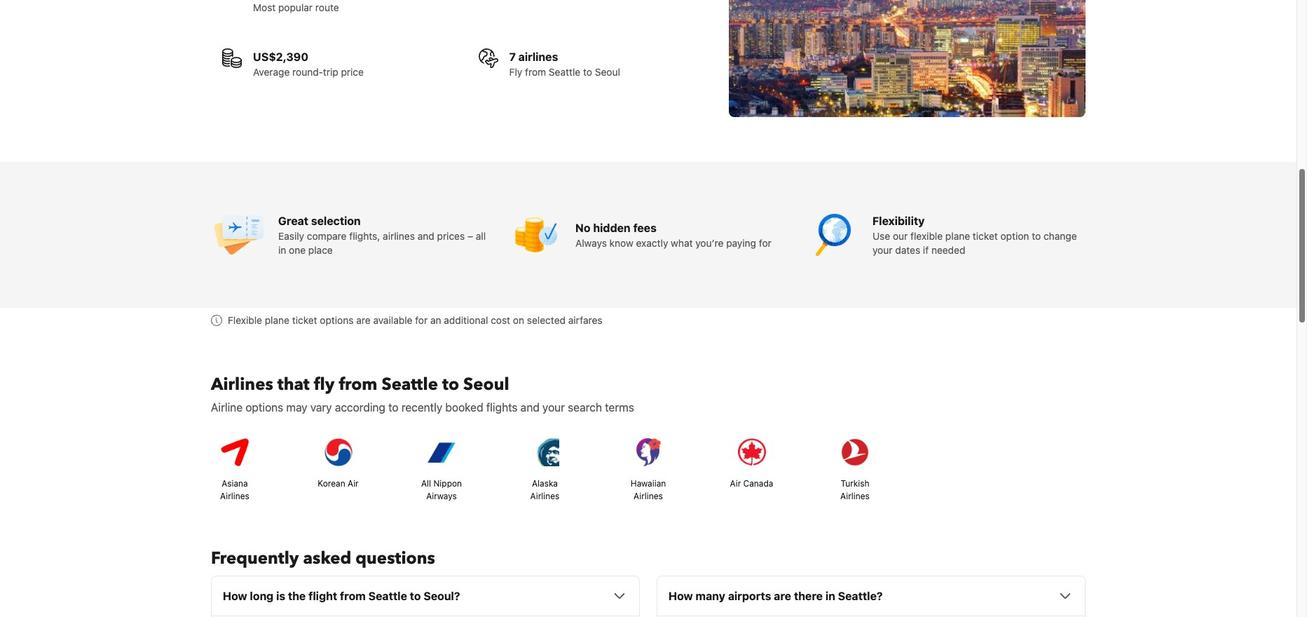 Task type: vqa. For each thing, say whether or not it's contained in the screenshot.
upper associated with 1.8 miles from center Subway Access
no



Task type: locate. For each thing, give the bounding box(es) containing it.
seoul
[[595, 66, 621, 78], [464, 373, 509, 396]]

flights,
[[349, 230, 380, 242]]

2 vertical spatial from
[[340, 590, 366, 603]]

1 vertical spatial are
[[774, 590, 792, 603]]

0 horizontal spatial plane
[[265, 314, 290, 326]]

0 horizontal spatial ticket
[[292, 314, 317, 326]]

and
[[418, 230, 435, 242], [521, 401, 540, 414]]

asiana airlines
[[220, 478, 250, 502]]

how many airports are there in seattle? button
[[669, 588, 1074, 605]]

from up according
[[339, 373, 378, 396]]

for right paying
[[759, 237, 772, 249]]

alaska
[[532, 478, 558, 489]]

hidden
[[593, 222, 631, 234]]

in
[[278, 244, 286, 256], [826, 590, 836, 603]]

trip
[[323, 66, 338, 78]]

in inside great selection easily compare flights, airlines and prices – all in one place
[[278, 244, 286, 256]]

to inside how long is the flight from seattle to seoul? dropdown button
[[410, 590, 421, 603]]

for inside no hidden fees always know exactly what you're paying for
[[759, 237, 772, 249]]

1 horizontal spatial airlines
[[519, 51, 558, 63]]

for
[[759, 237, 772, 249], [415, 314, 428, 326]]

0 horizontal spatial how
[[223, 590, 247, 603]]

air left 'canada'
[[730, 478, 741, 489]]

1 horizontal spatial and
[[521, 401, 540, 414]]

airlines
[[519, 51, 558, 63], [383, 230, 415, 242]]

1 how from the left
[[223, 590, 247, 603]]

plane up needed
[[946, 230, 971, 242]]

1 horizontal spatial in
[[826, 590, 836, 603]]

1 vertical spatial in
[[826, 590, 836, 603]]

options left the may
[[246, 401, 283, 414]]

ticket left option
[[973, 230, 998, 242]]

place
[[308, 244, 333, 256]]

options
[[320, 314, 354, 326], [246, 401, 283, 414]]

how for how long is the flight from seattle to seoul?
[[223, 590, 247, 603]]

0 horizontal spatial options
[[246, 401, 283, 414]]

hawaiian airlines
[[631, 478, 666, 502]]

1 vertical spatial plane
[[265, 314, 290, 326]]

1 vertical spatial options
[[246, 401, 283, 414]]

1 vertical spatial seoul
[[464, 373, 509, 396]]

and left the prices
[[418, 230, 435, 242]]

an
[[431, 314, 441, 326]]

2 how from the left
[[669, 590, 693, 603]]

0 horizontal spatial for
[[415, 314, 428, 326]]

seoul inside airlines that fly from seattle to seoul airline options may vary according to recently booked flights and your search terms
[[464, 373, 509, 396]]

airfares
[[569, 314, 603, 326]]

1 horizontal spatial plane
[[946, 230, 971, 242]]

1 horizontal spatial your
[[873, 244, 893, 256]]

–
[[468, 230, 473, 242]]

vary
[[311, 401, 332, 414]]

0 vertical spatial options
[[320, 314, 354, 326]]

no
[[576, 222, 591, 234]]

0 vertical spatial ticket
[[973, 230, 998, 242]]

flexible plane ticket options are available for an additional cost on selected airfares
[[228, 314, 603, 326]]

0 vertical spatial for
[[759, 237, 772, 249]]

airlines
[[211, 373, 273, 396], [220, 491, 250, 502], [531, 491, 560, 502], [634, 491, 663, 502], [841, 491, 870, 502]]

your down use in the right of the page
[[873, 244, 893, 256]]

additional
[[444, 314, 488, 326]]

all nippon airways
[[421, 478, 462, 502]]

1 vertical spatial airlines
[[383, 230, 415, 242]]

1 vertical spatial for
[[415, 314, 428, 326]]

from
[[525, 66, 546, 78], [339, 373, 378, 396], [340, 590, 366, 603]]

seattle inside airlines that fly from seattle to seoul airline options may vary according to recently booked flights and your search terms
[[382, 373, 438, 396]]

flight
[[309, 590, 337, 603]]

airlines down asiana at the bottom left of page
[[220, 491, 250, 502]]

1 horizontal spatial for
[[759, 237, 772, 249]]

seattle down 7 airlines
[[549, 66, 581, 78]]

airlines down hawaiian
[[634, 491, 663, 502]]

1 horizontal spatial are
[[774, 590, 792, 603]]

all
[[476, 230, 486, 242]]

plane right flexible
[[265, 314, 290, 326]]

are
[[356, 314, 371, 326], [774, 590, 792, 603]]

0 horizontal spatial seoul
[[464, 373, 509, 396]]

and inside great selection easily compare flights, airlines and prices – all in one place
[[418, 230, 435, 242]]

nippon
[[434, 478, 462, 489]]

are left available
[[356, 314, 371, 326]]

frequently asked questions
[[211, 547, 435, 570]]

1 vertical spatial and
[[521, 401, 540, 414]]

0 vertical spatial and
[[418, 230, 435, 242]]

great selection easily compare flights, airlines and prices – all in one place
[[278, 215, 486, 256]]

airlines for alaska airlines
[[531, 491, 560, 502]]

1 vertical spatial from
[[339, 373, 378, 396]]

how for how many airports are there in seattle?
[[669, 590, 693, 603]]

average round-trip price
[[253, 66, 364, 78]]

1 horizontal spatial how
[[669, 590, 693, 603]]

0 vertical spatial plane
[[946, 230, 971, 242]]

airlines up airline
[[211, 373, 273, 396]]

how left the long
[[223, 590, 247, 603]]

turkish
[[841, 478, 870, 489]]

1 horizontal spatial air
[[730, 478, 741, 489]]

korean air
[[318, 478, 359, 489]]

1 horizontal spatial ticket
[[973, 230, 998, 242]]

1 air from the left
[[348, 478, 359, 489]]

options left available
[[320, 314, 354, 326]]

change
[[1044, 230, 1077, 242]]

airlines inside the hawaiian airlines
[[634, 491, 663, 502]]

seoul?
[[424, 590, 460, 603]]

airlines that fly from seattle to seoul airline options may vary according to recently booked flights and your search terms
[[211, 373, 635, 414]]

great selection image
[[211, 207, 267, 263]]

and right flights
[[521, 401, 540, 414]]

from right flight
[[340, 590, 366, 603]]

0 horizontal spatial air
[[348, 478, 359, 489]]

how left many
[[669, 590, 693, 603]]

all
[[421, 478, 431, 489]]

from down 7 airlines
[[525, 66, 546, 78]]

0 vertical spatial your
[[873, 244, 893, 256]]

are left there
[[774, 590, 792, 603]]

0 horizontal spatial your
[[543, 401, 565, 414]]

7 airlines
[[509, 51, 558, 63]]

if
[[923, 244, 929, 256]]

that
[[278, 373, 310, 396]]

hawaiian airlines logo image
[[629, 433, 668, 472]]

airlines right flights,
[[383, 230, 415, 242]]

airlines for turkish airlines
[[841, 491, 870, 502]]

ticket
[[973, 230, 998, 242], [292, 314, 317, 326]]

turkish airlines logo image
[[836, 433, 875, 472]]

0 vertical spatial are
[[356, 314, 371, 326]]

is
[[276, 590, 285, 603]]

flexible
[[228, 314, 262, 326]]

0 vertical spatial in
[[278, 244, 286, 256]]

how many airports are there in seattle?
[[669, 590, 883, 603]]

0 vertical spatial seoul
[[595, 66, 621, 78]]

your
[[873, 244, 893, 256], [543, 401, 565, 414]]

seattle up the recently
[[382, 373, 438, 396]]

what
[[671, 237, 693, 249]]

paying
[[727, 237, 757, 249]]

2 air from the left
[[730, 478, 741, 489]]

in left one
[[278, 244, 286, 256]]

know
[[610, 237, 634, 249]]

1 vertical spatial your
[[543, 401, 565, 414]]

1 vertical spatial ticket
[[292, 314, 317, 326]]

to
[[583, 66, 592, 78], [1032, 230, 1041, 242], [442, 373, 459, 396], [389, 401, 399, 414], [410, 590, 421, 603]]

fees
[[634, 222, 657, 234]]

0 horizontal spatial and
[[418, 230, 435, 242]]

how
[[223, 590, 247, 603], [669, 590, 693, 603]]

airlines right 7 at the top of page
[[519, 51, 558, 63]]

air right korean
[[348, 478, 359, 489]]

seattle
[[549, 66, 581, 78], [382, 373, 438, 396], [369, 590, 407, 603]]

plane
[[946, 230, 971, 242], [265, 314, 290, 326]]

1 vertical spatial seattle
[[382, 373, 438, 396]]

air
[[348, 478, 359, 489], [730, 478, 741, 489]]

from inside dropdown button
[[340, 590, 366, 603]]

how long is the flight from seattle to seoul? button
[[223, 588, 628, 605]]

2 vertical spatial seattle
[[369, 590, 407, 603]]

airlines down turkish
[[841, 491, 870, 502]]

for left an
[[415, 314, 428, 326]]

0 horizontal spatial airlines
[[383, 230, 415, 242]]

airlines down alaska
[[531, 491, 560, 502]]

in right there
[[826, 590, 836, 603]]

plane inside flexibility use our flexible plane ticket option to change your dates if needed
[[946, 230, 971, 242]]

ticket inside flexibility use our flexible plane ticket option to change your dates if needed
[[973, 230, 998, 242]]

0 horizontal spatial in
[[278, 244, 286, 256]]

no hidden fees always know exactly what you're paying for
[[576, 222, 772, 249]]

ticket right flexible
[[292, 314, 317, 326]]

seattle down questions
[[369, 590, 407, 603]]

price
[[341, 66, 364, 78]]

your left search
[[543, 401, 565, 414]]



Task type: describe. For each thing, give the bounding box(es) containing it.
to inside flexibility use our flexible plane ticket option to change your dates if needed
[[1032, 230, 1041, 242]]

airlines inside great selection easily compare flights, airlines and prices – all in one place
[[383, 230, 415, 242]]

exactly
[[636, 237, 669, 249]]

you're
[[696, 237, 724, 249]]

turkish airlines
[[841, 478, 870, 502]]

korean air logo image
[[319, 433, 358, 472]]

airlines inside airlines that fly from seattle to seoul airline options may vary according to recently booked flights and your search terms
[[211, 373, 273, 396]]

dates
[[896, 244, 921, 256]]

selected
[[527, 314, 566, 326]]

7
[[509, 51, 516, 63]]

flexibility use our flexible plane ticket option to change your dates if needed
[[873, 215, 1077, 256]]

your inside flexibility use our flexible plane ticket option to change your dates if needed
[[873, 244, 893, 256]]

terms
[[605, 401, 635, 414]]

fly from seattle to seoul
[[509, 66, 621, 78]]

according
[[335, 401, 386, 414]]

1 horizontal spatial options
[[320, 314, 354, 326]]

flexibility
[[873, 215, 925, 227]]

most popular route
[[253, 2, 339, 14]]

0 horizontal spatial are
[[356, 314, 371, 326]]

one
[[289, 244, 306, 256]]

use
[[873, 230, 891, 242]]

fly
[[314, 373, 335, 396]]

asiana airlines logo image
[[215, 433, 255, 472]]

recently
[[402, 401, 443, 414]]

your inside airlines that fly from seattle to seoul airline options may vary according to recently booked flights and your search terms
[[543, 401, 565, 414]]

airlines for asiana airlines
[[220, 491, 250, 502]]

airlines for hawaiian airlines
[[634, 491, 663, 502]]

hawaiian
[[631, 478, 666, 489]]

canada
[[744, 478, 774, 489]]

cost
[[491, 314, 511, 326]]

long
[[250, 590, 274, 603]]

airports
[[728, 590, 772, 603]]

how long is the flight from seattle to seoul?
[[223, 590, 460, 603]]

korean
[[318, 478, 345, 489]]

great
[[278, 215, 309, 227]]

fly
[[509, 66, 523, 78]]

all nippon airways logo image
[[422, 433, 461, 472]]

prices
[[437, 230, 465, 242]]

flexibility image
[[806, 207, 862, 263]]

needed
[[932, 244, 966, 256]]

frequently
[[211, 547, 299, 570]]

0 vertical spatial from
[[525, 66, 546, 78]]

easily
[[278, 230, 304, 242]]

flexible
[[911, 230, 943, 242]]

are inside the 'how many airports are there in seattle?' dropdown button
[[774, 590, 792, 603]]

air canada logo image
[[732, 433, 772, 472]]

compare
[[307, 230, 347, 242]]

many
[[696, 590, 726, 603]]

alaska airlines logo image
[[526, 433, 565, 472]]

option
[[1001, 230, 1030, 242]]

seattle?
[[838, 590, 883, 603]]

may
[[286, 401, 308, 414]]

and inside airlines that fly from seattle to seoul airline options may vary according to recently booked flights and your search terms
[[521, 401, 540, 414]]

0 vertical spatial airlines
[[519, 51, 558, 63]]

questions
[[356, 547, 435, 570]]

us$2,390
[[253, 51, 309, 63]]

search
[[568, 401, 602, 414]]

air canada
[[730, 478, 774, 489]]

booked
[[446, 401, 484, 414]]

alaska airlines
[[531, 478, 560, 502]]

1 horizontal spatial seoul
[[595, 66, 621, 78]]

no hidden fees image
[[508, 207, 564, 263]]

average
[[253, 66, 290, 78]]

a beautiful view of seoul. image
[[729, 0, 1086, 117]]

on
[[513, 314, 525, 326]]

in inside dropdown button
[[826, 590, 836, 603]]

asiana
[[222, 478, 248, 489]]

asked
[[303, 547, 352, 570]]

0 vertical spatial seattle
[[549, 66, 581, 78]]

always
[[576, 237, 607, 249]]

options inside airlines that fly from seattle to seoul airline options may vary according to recently booked flights and your search terms
[[246, 401, 283, 414]]

popular
[[278, 2, 313, 14]]

airline
[[211, 401, 243, 414]]

seattle inside dropdown button
[[369, 590, 407, 603]]

most
[[253, 2, 276, 14]]

there
[[794, 590, 823, 603]]

route
[[315, 2, 339, 14]]

round-
[[292, 66, 323, 78]]

selection
[[311, 215, 361, 227]]

from inside airlines that fly from seattle to seoul airline options may vary according to recently booked flights and your search terms
[[339, 373, 378, 396]]

our
[[893, 230, 908, 242]]

available
[[373, 314, 413, 326]]

airways
[[426, 491, 457, 502]]

the
[[288, 590, 306, 603]]

flights
[[486, 401, 518, 414]]



